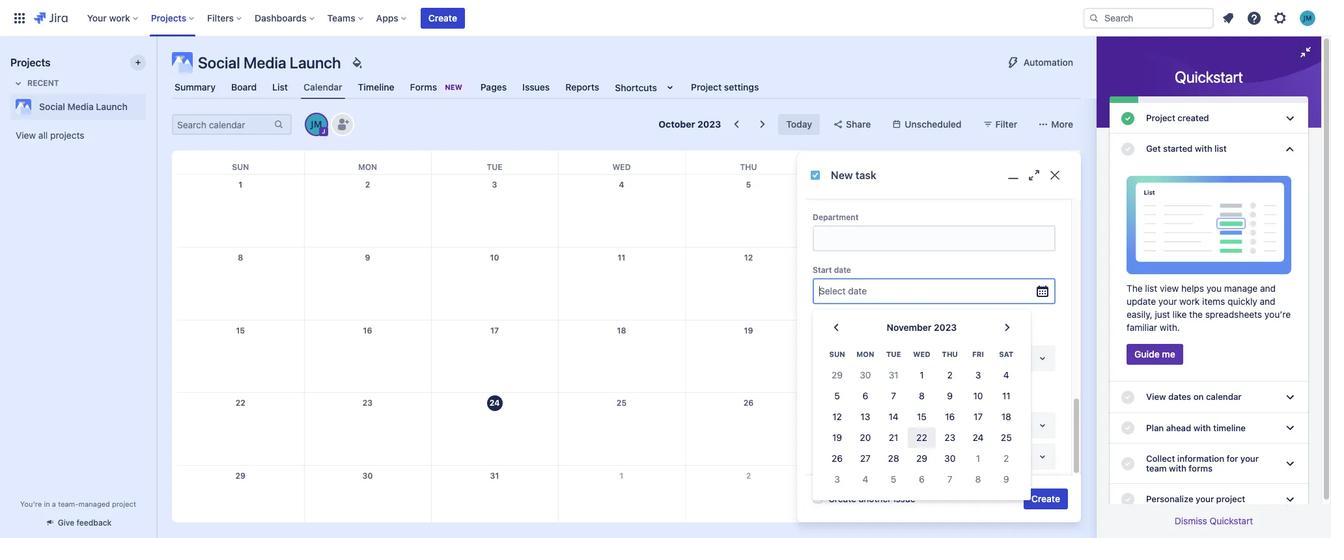 Task type: vqa. For each thing, say whether or not it's contained in the screenshot.
the "24" to the left
yes



Task type: locate. For each thing, give the bounding box(es) containing it.
2 horizontal spatial 3
[[976, 370, 981, 381]]

sun down category
[[830, 350, 846, 359]]

1 vertical spatial list
[[1146, 283, 1158, 294]]

7 button down the 23 button
[[936, 469, 964, 490]]

fri up 6 link
[[870, 162, 882, 172]]

calendar
[[304, 81, 342, 92]]

all
[[38, 130, 48, 141]]

tue up 31 button in the right bottom of the page
[[887, 350, 901, 359]]

1 horizontal spatial 2023
[[934, 322, 957, 333]]

22 cell
[[908, 428, 936, 448]]

plan ahead with timeline
[[1147, 423, 1246, 433]]

4 link
[[611, 175, 632, 195], [993, 466, 1014, 486]]

new task image
[[810, 170, 821, 180]]

automation button
[[998, 52, 1082, 73]]

21 inside 21 link
[[999, 325, 1008, 335]]

a left "piece"
[[934, 308, 938, 318]]

17 inside button
[[974, 411, 983, 422]]

1
[[239, 180, 243, 190], [920, 370, 924, 381], [977, 453, 981, 464], [620, 471, 624, 480]]

0 horizontal spatial the
[[839, 308, 851, 318]]

2 chevron image from the top
[[1283, 420, 1298, 436]]

date right start
[[834, 265, 851, 275]]

dashboards button
[[251, 7, 320, 28]]

6 down 22 cell
[[919, 474, 925, 485]]

22 button
[[908, 428, 936, 448]]

row group
[[824, 365, 1021, 490]]

30 button left using
[[852, 365, 880, 386]]

0 horizontal spatial 21
[[889, 432, 899, 443]]

16 inside button
[[945, 411, 955, 422]]

5 down choose
[[835, 390, 840, 402]]

5 button down choose
[[824, 386, 852, 407]]

30 for right the 30 button
[[945, 453, 956, 464]]

0 horizontal spatial 8 button
[[908, 386, 936, 407]]

tab list containing calendar
[[164, 76, 1089, 99]]

row containing 19
[[824, 428, 1021, 448]]

launch up calendar
[[290, 53, 341, 72]]

thu inside november 2023 grid
[[942, 350, 958, 359]]

29 inside row
[[917, 453, 928, 464]]

0 horizontal spatial mon
[[358, 162, 377, 172]]

summary link
[[172, 76, 218, 99]]

27 inside 'link'
[[871, 398, 881, 408]]

0 vertical spatial 8
[[238, 253, 243, 263]]

sun down search calendar text field on the top left
[[232, 162, 249, 172]]

with right started
[[1195, 143, 1213, 154]]

primary element
[[8, 0, 1084, 36]]

5 inside grid
[[746, 180, 751, 190]]

with right ahead
[[1194, 423, 1212, 433]]

view left all at the left top of the page
[[16, 130, 36, 141]]

sat
[[1000, 350, 1014, 359]]

chevron image inside project created dropdown button
[[1283, 111, 1298, 126]]

2023 down "piece"
[[934, 322, 957, 333]]

fri inside november 2023 grid
[[973, 350, 984, 359]]

17
[[491, 325, 499, 335], [974, 411, 983, 422]]

3 checked image from the top
[[1121, 492, 1136, 507]]

1 checked image from the top
[[1121, 111, 1136, 126]]

project right managed
[[112, 500, 136, 508]]

1 vertical spatial date
[[903, 308, 919, 318]]

1 vertical spatial 12
[[833, 411, 842, 422]]

8 button down popup
[[908, 386, 936, 407]]

open image
[[1035, 351, 1051, 366], [1035, 418, 1051, 433], [1035, 449, 1051, 465]]

28 right 10 button
[[998, 398, 1008, 408]]

0 vertical spatial 5
[[746, 180, 751, 190]]

1 button down "17" button
[[964, 448, 993, 469]]

social media launch
[[198, 53, 341, 72], [39, 101, 128, 112]]

work
[[109, 12, 130, 23], [1180, 296, 1200, 307], [972, 308, 989, 318]]

open image for select issue
[[1035, 449, 1051, 465]]

9
[[365, 253, 370, 263], [948, 390, 953, 402], [1004, 474, 1010, 485]]

your profile and settings image
[[1300, 10, 1316, 26]]

2 button right popup
[[936, 365, 964, 386]]

16 link
[[357, 320, 378, 341]]

1 vertical spatial 22
[[917, 432, 928, 443]]

project inside project settings link
[[691, 81, 722, 93]]

1 horizontal spatial 6
[[873, 180, 879, 190]]

19 button
[[824, 428, 852, 448]]

0 horizontal spatial your
[[1159, 296, 1178, 307]]

go full screen image
[[1027, 167, 1042, 183]]

1 horizontal spatial 4 button
[[993, 365, 1021, 386]]

sun link
[[229, 150, 252, 174]]

16
[[363, 325, 372, 335], [945, 411, 955, 422]]

media
[[244, 53, 286, 72], [68, 101, 94, 112]]

1 vertical spatial sun
[[830, 350, 846, 359]]

1 open image from the top
[[1035, 351, 1051, 366]]

checked image left personalize
[[1121, 492, 1136, 507]]

1 vertical spatial view
[[1147, 392, 1167, 402]]

for up the november 2023
[[921, 308, 932, 318]]

4 link down the '25' button
[[993, 466, 1014, 486]]

your inside the list view helps you manage and update your work items quickly and easily, just like the spreadsheets you're familiar with.
[[1159, 296, 1178, 307]]

social media launch up view all projects link
[[39, 101, 128, 112]]

work left "to" at the right of the page
[[972, 308, 989, 318]]

2 horizontal spatial 7
[[1001, 180, 1005, 190]]

5 down thu link
[[746, 180, 751, 190]]

grid
[[177, 150, 1067, 538]]

7 down the 23 button
[[948, 474, 953, 485]]

checked image inside project created dropdown button
[[1121, 111, 1136, 126]]

wed
[[613, 162, 631, 172], [914, 350, 931, 359]]

4 button up create another issue
[[852, 469, 880, 490]]

you're
[[20, 500, 42, 508]]

like
[[1173, 309, 1187, 320]]

list up update
[[1146, 283, 1158, 294]]

1 horizontal spatial the
[[1190, 309, 1203, 320]]

14 button
[[880, 407, 908, 428]]

21 inside 21 button
[[889, 432, 899, 443]]

information
[[1178, 453, 1225, 464]]

social media launch up 'list'
[[198, 53, 341, 72]]

2023 left previous month image
[[698, 119, 721, 130]]

jeremy miller image
[[306, 114, 327, 135]]

your
[[1159, 296, 1178, 307], [1241, 453, 1259, 464], [1196, 494, 1215, 504]]

wed link
[[610, 150, 634, 174]]

0 vertical spatial 3
[[492, 180, 497, 190]]

0 vertical spatial checked image
[[1121, 111, 1136, 126]]

view for view all projects
[[16, 130, 36, 141]]

1 horizontal spatial fri
[[973, 350, 984, 359]]

30 for the leftmost the 30 button
[[860, 370, 871, 381]]

checked image left the team
[[1121, 456, 1136, 472]]

0 vertical spatial 30 button
[[852, 365, 880, 386]]

project left the settings
[[691, 81, 722, 93]]

1 button left picker
[[908, 365, 936, 386]]

5 down the 28 "button"
[[891, 474, 897, 485]]

10
[[490, 253, 499, 263], [974, 390, 983, 402]]

list down project created dropdown button
[[1215, 143, 1227, 154]]

planned
[[853, 308, 882, 318]]

with right the team
[[1170, 463, 1187, 474]]

checked image left "plan"
[[1121, 420, 1136, 436]]

3 open image from the top
[[1035, 449, 1051, 465]]

0 vertical spatial chevron image
[[1283, 111, 1298, 126]]

7 button down using
[[880, 386, 908, 407]]

list
[[1215, 143, 1227, 154], [1146, 283, 1158, 294]]

6 button down category
[[852, 386, 880, 407]]

7 down using
[[891, 390, 897, 402]]

issues right pages
[[523, 81, 550, 93]]

1 horizontal spatial new
[[831, 169, 853, 181]]

1 chevron image from the top
[[1283, 111, 1298, 126]]

progress bar
[[1110, 96, 1309, 103]]

0 horizontal spatial 11
[[618, 253, 626, 263]]

start date
[[813, 265, 851, 275]]

your work button
[[83, 7, 143, 28]]

22
[[236, 398, 245, 408], [917, 432, 928, 443]]

8
[[238, 253, 243, 263], [919, 390, 925, 402], [976, 474, 981, 485]]

for down timeline
[[1227, 453, 1239, 464]]

0 vertical spatial 5 button
[[824, 386, 852, 407]]

row containing 8
[[177, 247, 1067, 320]]

1 vertical spatial 10
[[974, 390, 983, 402]]

29 button
[[824, 365, 852, 386], [908, 448, 936, 469]]

0 vertical spatial 6
[[873, 180, 879, 190]]

date up november
[[903, 308, 919, 318]]

grid containing sun
[[177, 150, 1067, 538]]

1 horizontal spatial 5
[[835, 390, 840, 402]]

0 vertical spatial quickstart
[[1175, 68, 1244, 86]]

work down helps
[[1180, 296, 1200, 307]]

14
[[889, 411, 899, 422]]

2 button
[[936, 365, 964, 386], [993, 448, 1021, 469]]

social down recent
[[39, 101, 65, 112]]

your up dismiss quickstart link
[[1196, 494, 1215, 504]]

the up previous month, october 2023 image at the bottom
[[839, 308, 851, 318]]

open image for duplicates
[[1035, 418, 1051, 433]]

chevron image inside personalize your project dropdown button
[[1283, 492, 1298, 507]]

you're in a team-managed project
[[20, 500, 136, 508]]

1 horizontal spatial view
[[1147, 392, 1167, 402]]

2023 for november 2023
[[934, 322, 957, 333]]

1 vertical spatial and
[[1260, 296, 1276, 307]]

0 horizontal spatial 25
[[617, 398, 627, 408]]

6 button up issue
[[908, 469, 936, 490]]

view inside dropdown button
[[1147, 392, 1167, 402]]

your down view
[[1159, 296, 1178, 307]]

1 vertical spatial mon
[[857, 350, 875, 359]]

view left dates
[[1147, 392, 1167, 402]]

7 for top the "7" button
[[891, 390, 897, 402]]

quickstart up project created dropdown button
[[1175, 68, 1244, 86]]

tue
[[487, 162, 503, 172], [887, 350, 901, 359]]

chevron image inside plan ahead with timeline dropdown button
[[1283, 420, 1298, 436]]

1 vertical spatial 4 link
[[993, 466, 1014, 486]]

unscheduled
[[905, 119, 962, 130]]

new
[[445, 83, 462, 91], [831, 169, 853, 181]]

1 vertical spatial 1 link
[[611, 466, 632, 486]]

2 open image from the top
[[1035, 418, 1051, 433]]

checked image for plan
[[1121, 420, 1136, 436]]

Department text field
[[814, 227, 1055, 250]]

project up get
[[1147, 113, 1176, 123]]

0 vertical spatial 18
[[617, 325, 626, 335]]

2 checked image from the top
[[1121, 141, 1136, 157]]

22 inside 22 button
[[917, 432, 928, 443]]

0 vertical spatial 28
[[998, 398, 1008, 408]]

project inside project created dropdown button
[[1147, 113, 1176, 123]]

1 horizontal spatial 23
[[945, 432, 956, 443]]

7 button
[[880, 386, 908, 407], [936, 469, 964, 490]]

chevron image inside the view dates on calendar dropdown button
[[1283, 390, 1298, 405]]

share button
[[825, 114, 879, 135]]

checked image
[[1121, 111, 1136, 126], [1121, 141, 1136, 157], [1121, 420, 1136, 436]]

1 button
[[908, 365, 936, 386], [964, 448, 993, 469]]

4 link down wed link
[[611, 175, 632, 195]]

work inside your work dropdown button
[[109, 12, 130, 23]]

tue up 3 link
[[487, 162, 503, 172]]

your down timeline
[[1241, 453, 1259, 464]]

9 button down the '25' button
[[993, 469, 1021, 490]]

4 chevron image from the top
[[1283, 492, 1298, 507]]

18 inside button
[[1002, 411, 1012, 422]]

1 vertical spatial 9
[[948, 390, 953, 402]]

12
[[745, 253, 753, 263], [833, 411, 842, 422]]

checked image
[[1121, 390, 1136, 405], [1121, 456, 1136, 472], [1121, 492, 1136, 507]]

Search field
[[1084, 7, 1214, 28]]

allows the planned start date for a piece of work to be set.
[[813, 308, 1026, 318]]

more button
[[1031, 114, 1082, 135]]

create
[[429, 12, 457, 23], [829, 493, 857, 504], [1032, 493, 1061, 504]]

helps
[[1182, 283, 1205, 294]]

0 vertical spatial wed
[[613, 162, 631, 172]]

sun inside november 2023 grid
[[830, 350, 846, 359]]

issues up the 13
[[841, 399, 865, 409]]

project inside personalize your project dropdown button
[[1217, 494, 1246, 504]]

3 button
[[964, 365, 993, 386], [824, 469, 852, 490]]

work right your
[[109, 12, 130, 23]]

media up 'list'
[[244, 53, 286, 72]]

10 inside button
[[974, 390, 983, 402]]

30 inside "link"
[[363, 471, 373, 480]]

1 vertical spatial 24
[[973, 432, 984, 443]]

new left task
[[831, 169, 853, 181]]

tab list
[[164, 76, 1089, 99]]

add to starred image
[[142, 99, 158, 115]]

fri up window.
[[973, 350, 984, 359]]

and up "you're"
[[1260, 296, 1276, 307]]

checked image left project created on the top
[[1121, 111, 1136, 126]]

6 down category
[[863, 390, 869, 402]]

28 button
[[880, 448, 908, 469]]

23 link
[[357, 393, 378, 414]]

chevron image inside collect information for your team with forms dropdown button
[[1283, 456, 1298, 472]]

for inside collect information for your team with forms
[[1227, 453, 1239, 464]]

issue
[[894, 493, 916, 504]]

minimize image
[[1006, 167, 1022, 183]]

start
[[813, 265, 832, 275]]

chevron image
[[1283, 141, 1298, 157], [1283, 390, 1298, 405], [1283, 456, 1298, 472], [1283, 492, 1298, 507]]

7 for the "7" button to the bottom
[[948, 474, 953, 485]]

projects up sidebar navigation image
[[151, 12, 186, 23]]

3 down 26 button
[[835, 474, 840, 485]]

tue inside november 2023 grid
[[887, 350, 901, 359]]

projects
[[151, 12, 186, 23], [10, 57, 51, 68]]

0 horizontal spatial 2 button
[[936, 365, 964, 386]]

checked image inside personalize your project dropdown button
[[1121, 492, 1136, 507]]

1 checked image from the top
[[1121, 390, 1136, 405]]

projects up recent
[[10, 57, 51, 68]]

1 chevron image from the top
[[1283, 141, 1298, 157]]

get
[[1147, 143, 1161, 154]]

0 vertical spatial 1 button
[[908, 365, 936, 386]]

row containing 12
[[824, 407, 1021, 428]]

2 vertical spatial 5
[[891, 474, 897, 485]]

1 vertical spatial open image
[[1035, 418, 1051, 433]]

project for project settings
[[691, 81, 722, 93]]

personalize your project button
[[1110, 484, 1309, 515]]

2 chevron image from the top
[[1283, 390, 1298, 405]]

1 vertical spatial 25
[[1001, 432, 1012, 443]]

issues
[[523, 81, 550, 93], [841, 399, 865, 409]]

checked image for view
[[1121, 390, 1136, 405]]

quickstart down personalize your project dropdown button at the right of the page
[[1210, 515, 1254, 526]]

2 vertical spatial checked image
[[1121, 492, 1136, 507]]

wed inside november 2023 grid
[[914, 350, 931, 359]]

9 button down picker
[[936, 386, 964, 407]]

7 left minimize image
[[1001, 180, 1005, 190]]

chevron image
[[1283, 111, 1298, 126], [1283, 420, 1298, 436]]

managed
[[78, 500, 110, 508]]

1 horizontal spatial 6 button
[[908, 469, 936, 490]]

4 up create another issue
[[863, 474, 869, 485]]

0 vertical spatial projects
[[151, 12, 186, 23]]

1 vertical spatial 18
[[1002, 411, 1012, 422]]

0 horizontal spatial create button
[[421, 7, 465, 28]]

project up dismiss quickstart link
[[1217, 494, 1246, 504]]

0 horizontal spatial wed
[[613, 162, 631, 172]]

1 vertical spatial checked image
[[1121, 141, 1136, 157]]

team
[[1147, 463, 1167, 474]]

15 inside grid
[[236, 325, 245, 335]]

30 button down 16 button
[[936, 448, 964, 469]]

1 vertical spatial wed
[[914, 350, 931, 359]]

new task
[[831, 169, 877, 181]]

thu link
[[738, 150, 760, 174]]

4 down the '25' button
[[1001, 471, 1006, 480]]

0 horizontal spatial 2023
[[698, 119, 721, 130]]

0 horizontal spatial 19
[[744, 325, 753, 335]]

28 down 21 button
[[888, 453, 900, 464]]

unscheduled button
[[884, 114, 970, 135]]

2 vertical spatial checked image
[[1121, 420, 1136, 436]]

a right in
[[52, 500, 56, 508]]

30 inside row
[[945, 453, 956, 464]]

category
[[813, 332, 848, 342]]

1 vertical spatial 17
[[974, 411, 983, 422]]

list inside dropdown button
[[1215, 143, 1227, 154]]

3 button down select
[[824, 469, 852, 490]]

29 for 29 button to the top
[[832, 370, 843, 381]]

5 button
[[824, 386, 852, 407], [880, 469, 908, 490]]

6 down fri link
[[873, 180, 879, 190]]

spreadsheets
[[1206, 309, 1263, 320]]

29
[[832, 370, 843, 381], [917, 453, 928, 464], [236, 471, 246, 480]]

collect
[[1147, 453, 1176, 464]]

3 button right picker
[[964, 365, 993, 386]]

8 button
[[908, 386, 936, 407], [964, 469, 993, 490]]

1 horizontal spatial your
[[1196, 494, 1215, 504]]

checked image left get
[[1121, 141, 1136, 157]]

media up view all projects link
[[68, 101, 94, 112]]

guide
[[1135, 349, 1160, 360]]

0 vertical spatial issues
[[523, 81, 550, 93]]

0 vertical spatial 11
[[618, 253, 626, 263]]

3 up 10 button
[[976, 370, 981, 381]]

1 vertical spatial 9 button
[[993, 469, 1021, 490]]

8 button down 24 button
[[964, 469, 993, 490]]

manage
[[1225, 283, 1258, 294]]

jira image
[[34, 10, 68, 26], [34, 10, 68, 26]]

2 button down 18 button on the bottom right of page
[[993, 448, 1021, 469]]

3 down tue link
[[492, 180, 497, 190]]

november
[[887, 322, 932, 333]]

0 horizontal spatial 7
[[891, 390, 897, 402]]

3 chevron image from the top
[[1283, 456, 1298, 472]]

0 vertical spatial 9 button
[[936, 386, 964, 407]]

1 horizontal spatial 31
[[889, 370, 899, 381]]

1 vertical spatial thu
[[942, 350, 958, 359]]

sidebar navigation image
[[142, 52, 171, 78]]

0 vertical spatial 29
[[832, 370, 843, 381]]

0 horizontal spatial list
[[1146, 283, 1158, 294]]

checked image inside plan ahead with timeline dropdown button
[[1121, 420, 1136, 436]]

a
[[934, 308, 938, 318], [843, 375, 847, 385], [906, 375, 910, 385], [52, 500, 56, 508]]

1 horizontal spatial wed
[[914, 350, 931, 359]]

checked image down guide
[[1121, 390, 1136, 405]]

0 horizontal spatial fri
[[870, 162, 882, 172]]

0 horizontal spatial issues
[[523, 81, 550, 93]]

thu
[[740, 162, 757, 172], [942, 350, 958, 359]]

2 checked image from the top
[[1121, 456, 1136, 472]]

1 horizontal spatial 26
[[832, 453, 843, 464]]

work inside the list view helps you manage and update your work items quickly and easily, just like the spreadsheets you're familiar with.
[[1180, 296, 1200, 307]]

3 checked image from the top
[[1121, 420, 1136, 436]]

0 vertical spatial 27
[[871, 398, 881, 408]]

15
[[236, 325, 245, 335], [917, 411, 927, 422]]

new right forms at the top left of page
[[445, 83, 462, 91]]

4 button down "sat" on the bottom right
[[993, 365, 1021, 386]]

mon
[[358, 162, 377, 172], [857, 350, 875, 359]]

0 horizontal spatial tue
[[487, 162, 503, 172]]

0 horizontal spatial 16
[[363, 325, 372, 335]]

24 inside button
[[973, 432, 984, 443]]

0 vertical spatial 9
[[365, 253, 370, 263]]

the right like
[[1190, 309, 1203, 320]]

1 vertical spatial launch
[[96, 101, 128, 112]]

0 vertical spatial 7 button
[[880, 386, 908, 407]]

1 vertical spatial 23
[[945, 432, 956, 443]]

1 vertical spatial issues
[[841, 399, 865, 409]]

create for the bottom the "create" button
[[1032, 493, 1061, 504]]

checked image inside the view dates on calendar dropdown button
[[1121, 390, 1136, 405]]

appswitcher icon image
[[12, 10, 27, 26]]

tue link
[[484, 150, 505, 174]]

and
[[1261, 283, 1276, 294], [1260, 296, 1276, 307]]

29 for bottommost 29 button
[[917, 453, 928, 464]]

create inside primary element
[[429, 12, 457, 23]]

row
[[177, 150, 1067, 174], [177, 175, 1067, 247], [177, 247, 1067, 320], [177, 320, 1067, 393], [824, 343, 1021, 365], [824, 365, 1021, 386], [824, 386, 1021, 407], [177, 393, 1067, 465], [824, 407, 1021, 428], [824, 428, 1021, 448], [824, 448, 1021, 469], [177, 465, 1067, 538], [824, 469, 1021, 490]]

1 horizontal spatial create
[[829, 493, 857, 504]]

1 horizontal spatial projects
[[151, 12, 186, 23]]

checked image inside collect information for your team with forms dropdown button
[[1121, 456, 1136, 472]]

22 inside 22 link
[[236, 398, 245, 408]]

social up summary at the top left
[[198, 53, 240, 72]]

1 vertical spatial 2023
[[934, 322, 957, 333]]

mon link
[[356, 150, 380, 174]]

banner
[[0, 0, 1332, 36]]

and right manage
[[1261, 283, 1276, 294]]

21 down 14 button on the right of the page
[[889, 432, 899, 443]]

thu up picker
[[942, 350, 958, 359]]

checked image for project
[[1121, 111, 1136, 126]]

5 button up issue
[[880, 469, 908, 490]]

chevron image inside get started with list dropdown button
[[1283, 141, 1298, 157]]

9 link
[[357, 248, 378, 268]]

0 vertical spatial checked image
[[1121, 390, 1136, 405]]



Task type: describe. For each thing, give the bounding box(es) containing it.
chevron image for calendar
[[1283, 390, 1298, 405]]

social media launch link
[[10, 94, 141, 120]]

2 vertical spatial your
[[1196, 494, 1215, 504]]

list
[[272, 81, 288, 93]]

11 link
[[611, 248, 632, 268]]

create project image
[[133, 57, 143, 68]]

create another issue
[[829, 493, 916, 504]]

26 inside button
[[832, 453, 843, 464]]

notifications image
[[1221, 10, 1237, 26]]

october 2023
[[659, 119, 721, 130]]

0 vertical spatial 24
[[490, 398, 500, 408]]

1 horizontal spatial 1 link
[[611, 466, 632, 486]]

previous month, october 2023 image
[[829, 320, 844, 336]]

0 vertical spatial 4 button
[[993, 365, 1021, 386]]

view dates on calendar
[[1147, 392, 1242, 402]]

8 link
[[230, 248, 251, 268]]

add people image
[[335, 117, 351, 132]]

1 horizontal spatial 4 link
[[993, 466, 1014, 486]]

0 horizontal spatial 23
[[363, 398, 373, 408]]

17 button
[[964, 407, 993, 428]]

22 link
[[230, 393, 251, 414]]

0 horizontal spatial 8
[[238, 253, 243, 263]]

23 inside button
[[945, 432, 956, 443]]

0 vertical spatial 2 button
[[936, 365, 964, 386]]

unscheduled image
[[892, 119, 903, 130]]

issue
[[849, 451, 870, 462]]

view dates on calendar button
[[1110, 382, 1309, 413]]

0 vertical spatial 17
[[491, 325, 499, 335]]

row containing 15
[[177, 320, 1067, 393]]

in
[[44, 500, 50, 508]]

select issue
[[820, 451, 870, 462]]

9 inside the 9 'link'
[[365, 253, 370, 263]]

7 inside grid
[[1001, 180, 1005, 190]]

dates
[[1169, 392, 1192, 402]]

1 horizontal spatial 2 button
[[993, 448, 1021, 469]]

personalize your project
[[1147, 494, 1246, 504]]

chevron image for project created
[[1283, 111, 1298, 126]]

of
[[962, 308, 970, 318]]

with for started
[[1195, 143, 1213, 154]]

15 inside button
[[917, 411, 927, 422]]

1 horizontal spatial 3
[[835, 474, 840, 485]]

recent
[[27, 78, 59, 88]]

next month image
[[755, 117, 771, 132]]

piece
[[940, 308, 960, 318]]

list inside the list view helps you manage and update your work items quickly and easily, just like the spreadsheets you're familiar with.
[[1146, 283, 1158, 294]]

created
[[1178, 113, 1210, 123]]

0 vertical spatial date
[[834, 265, 851, 275]]

chevron image for your
[[1283, 456, 1298, 472]]

1 vertical spatial 8
[[919, 390, 925, 402]]

with inside collect information for your team with forms
[[1170, 463, 1187, 474]]

share
[[846, 119, 871, 130]]

row containing 3
[[824, 469, 1021, 490]]

mon inside november 2023 grid
[[857, 350, 875, 359]]

24 button
[[964, 428, 993, 448]]

0 horizontal spatial 18
[[617, 325, 626, 335]]

0 horizontal spatial 4 link
[[611, 175, 632, 195]]

27 link
[[866, 393, 886, 414]]

apps
[[376, 12, 399, 23]]

0 vertical spatial 3 button
[[964, 365, 993, 386]]

0 horizontal spatial launch
[[96, 101, 128, 112]]

1 horizontal spatial 30 button
[[936, 448, 964, 469]]

1 vertical spatial 7 button
[[936, 469, 964, 490]]

11 inside 11 link
[[618, 253, 626, 263]]

29 link
[[230, 466, 251, 486]]

guide me button
[[1127, 344, 1184, 365]]

0 vertical spatial mon
[[358, 162, 377, 172]]

0 vertical spatial 12
[[745, 253, 753, 263]]

1 vertical spatial 5 button
[[880, 469, 908, 490]]

easily,
[[1127, 309, 1153, 320]]

started
[[1164, 143, 1193, 154]]

0 horizontal spatial 1 button
[[908, 365, 936, 386]]

row containing 5
[[824, 386, 1021, 407]]

0 horizontal spatial 3 button
[[824, 469, 852, 490]]

0 vertical spatial 1 link
[[230, 175, 251, 195]]

12 inside button
[[833, 411, 842, 422]]

project created
[[1147, 113, 1210, 123]]

fri inside fri link
[[870, 162, 882, 172]]

board link
[[229, 76, 259, 99]]

0 vertical spatial social
[[198, 53, 240, 72]]

0 horizontal spatial 30 button
[[852, 365, 880, 386]]

31 button
[[880, 365, 908, 386]]

1 vertical spatial 2 link
[[738, 466, 759, 486]]

10 link
[[484, 248, 505, 268]]

previous month image
[[729, 117, 745, 132]]

pages
[[481, 81, 507, 93]]

forms
[[410, 81, 437, 93]]

row containing 1
[[177, 175, 1067, 247]]

25 inside the '25' button
[[1001, 432, 1012, 443]]

minimize image
[[1298, 44, 1314, 60]]

duplicates
[[820, 420, 863, 431]]

reports
[[566, 81, 600, 93]]

reports link
[[563, 76, 602, 99]]

1 horizontal spatial issues
[[841, 399, 865, 409]]

27 inside button
[[861, 453, 871, 464]]

5 for the topmost "5" button
[[835, 390, 840, 402]]

project created button
[[1110, 103, 1309, 134]]

automation image
[[1006, 55, 1021, 70]]

november 2023 grid
[[824, 343, 1021, 490]]

list link
[[270, 76, 291, 99]]

search image
[[1089, 13, 1100, 23]]

2 horizontal spatial 9
[[1004, 474, 1010, 485]]

0 horizontal spatial project
[[112, 500, 136, 508]]

using
[[884, 375, 904, 385]]

0 horizontal spatial social
[[39, 101, 65, 112]]

0 horizontal spatial 9 button
[[936, 386, 964, 407]]

tue inside tue link
[[487, 162, 503, 172]]

the
[[1127, 283, 1143, 294]]

0 horizontal spatial 6 button
[[852, 386, 880, 407]]

18 link
[[611, 320, 632, 341]]

6 link
[[866, 175, 886, 195]]

0 horizontal spatial 29
[[236, 471, 246, 480]]

choose a category using a popup picker window.
[[813, 375, 991, 385]]

october
[[659, 119, 695, 130]]

19 inside button
[[833, 432, 843, 443]]

1 horizontal spatial 1 button
[[964, 448, 993, 469]]

chevron image for plan ahead with timeline
[[1283, 420, 1298, 436]]

team-
[[58, 500, 78, 508]]

row containing 22
[[177, 393, 1067, 465]]

shortcuts
[[615, 82, 657, 93]]

0 vertical spatial and
[[1261, 283, 1276, 294]]

row group containing 29
[[824, 365, 1021, 490]]

picker
[[938, 375, 960, 385]]

familiar
[[1127, 322, 1158, 333]]

a right using
[[906, 375, 910, 385]]

26 button
[[824, 448, 852, 469]]

3 inside grid
[[492, 180, 497, 190]]

pages link
[[478, 76, 510, 99]]

11 inside 11 button
[[1003, 390, 1011, 402]]

view for view dates on calendar
[[1147, 392, 1167, 402]]

your inside collect information for your team with forms
[[1241, 453, 1259, 464]]

0 horizontal spatial for
[[921, 308, 932, 318]]

collect information for your team with forms
[[1147, 453, 1259, 474]]

forms
[[1189, 463, 1213, 474]]

0 vertical spatial 10
[[490, 253, 499, 263]]

1 vertical spatial quickstart
[[1210, 515, 1254, 526]]

category
[[849, 375, 882, 385]]

0 horizontal spatial media
[[68, 101, 94, 112]]

2 horizontal spatial 6
[[919, 474, 925, 485]]

checked image for personalize
[[1121, 492, 1136, 507]]

update
[[1127, 296, 1157, 307]]

1 vertical spatial 6 button
[[908, 469, 936, 490]]

wed inside wed link
[[613, 162, 631, 172]]

1 vertical spatial 4 button
[[852, 469, 880, 490]]

project settings
[[691, 81, 759, 93]]

28 inside grid
[[998, 398, 1008, 408]]

4 down "sat" on the bottom right
[[1004, 370, 1010, 381]]

1 vertical spatial 29 button
[[908, 448, 936, 469]]

31 inside grid
[[490, 471, 499, 480]]

settings image
[[1273, 10, 1289, 26]]

4 down wed link
[[619, 180, 624, 190]]

2 horizontal spatial 8
[[976, 474, 981, 485]]

31 link
[[484, 466, 505, 486]]

1 horizontal spatial media
[[244, 53, 286, 72]]

0 vertical spatial social media launch
[[198, 53, 341, 72]]

25 button
[[993, 428, 1021, 448]]

0 horizontal spatial sun
[[232, 162, 249, 172]]

0 vertical spatial launch
[[290, 53, 341, 72]]

set background color image
[[349, 55, 365, 70]]

help image
[[1247, 10, 1263, 26]]

12 link
[[738, 248, 759, 268]]

1 vertical spatial projects
[[10, 57, 51, 68]]

next month, december 2023 image
[[1000, 320, 1016, 336]]

28 link
[[993, 393, 1014, 414]]

26 inside grid
[[744, 398, 754, 408]]

new for new
[[445, 83, 462, 91]]

0 horizontal spatial thu
[[740, 162, 757, 172]]

0 vertical spatial 19
[[744, 325, 753, 335]]

calendar
[[1207, 392, 1242, 402]]

collapse recent projects image
[[10, 76, 26, 91]]

checked image for get
[[1121, 141, 1136, 157]]

plan ahead with timeline button
[[1110, 413, 1309, 444]]

10 button
[[964, 386, 993, 407]]

banner containing your work
[[0, 0, 1332, 36]]

checked image for collect
[[1121, 456, 1136, 472]]

discard & close image
[[1048, 167, 1063, 183]]

to
[[991, 308, 999, 318]]

0 vertical spatial 2 link
[[357, 175, 378, 195]]

projects button
[[147, 7, 199, 28]]

today button
[[779, 114, 820, 135]]

a right choose
[[843, 375, 847, 385]]

create button inside primary element
[[421, 7, 465, 28]]

1 vertical spatial 3
[[976, 370, 981, 381]]

your work
[[87, 12, 130, 23]]

the inside the list view helps you manage and update your work items quickly and easily, just like the spreadsheets you're familiar with.
[[1190, 309, 1203, 320]]

row containing 26
[[824, 448, 1021, 469]]

5 link
[[738, 175, 759, 195]]

items
[[1203, 296, 1226, 307]]

your
[[87, 12, 107, 23]]

1 vertical spatial social media launch
[[39, 101, 128, 112]]

today
[[787, 119, 812, 130]]

2023 for october 2023
[[698, 119, 721, 130]]

5 for bottom "5" button
[[891, 474, 897, 485]]

15 button
[[908, 407, 936, 428]]

1 vertical spatial 6
[[863, 390, 869, 402]]

dismiss quickstart link
[[1175, 515, 1254, 526]]

with for ahead
[[1194, 423, 1212, 433]]

automation
[[1024, 57, 1074, 68]]

give
[[58, 518, 74, 528]]

3 link
[[484, 175, 505, 195]]

work for allows the planned start date for a piece of work to be set.
[[972, 308, 989, 318]]

with.
[[1160, 322, 1180, 333]]

1 vertical spatial create button
[[1024, 489, 1068, 509]]

1 vertical spatial 8 button
[[964, 469, 993, 490]]

create for the "create" button in primary element
[[429, 12, 457, 23]]

you're
[[1265, 309, 1291, 320]]

on
[[1194, 392, 1204, 402]]

work for the list view helps you manage and update your work items quickly and easily, just like the spreadsheets you're familiar with.
[[1180, 296, 1200, 307]]

6 inside 6 link
[[873, 180, 879, 190]]

new for new task
[[831, 169, 853, 181]]

24 link
[[484, 393, 505, 414]]

issues inside tab list
[[523, 81, 550, 93]]

give feedback button
[[37, 512, 119, 534]]

Search calendar text field
[[173, 115, 272, 134]]

linked issues
[[813, 399, 865, 409]]

1 horizontal spatial date
[[903, 308, 919, 318]]

28 inside "button"
[[888, 453, 900, 464]]

projects inside dropdown button
[[151, 12, 186, 23]]

31 inside button
[[889, 370, 899, 381]]

chevron image for list
[[1283, 141, 1298, 157]]

0 vertical spatial 29 button
[[824, 365, 852, 386]]

fri link
[[867, 150, 885, 174]]

7 link
[[993, 175, 1014, 195]]

more
[[1052, 119, 1074, 130]]

25 inside 25 link
[[617, 398, 627, 408]]

13
[[861, 411, 871, 422]]

project for project created
[[1147, 113, 1176, 123]]



